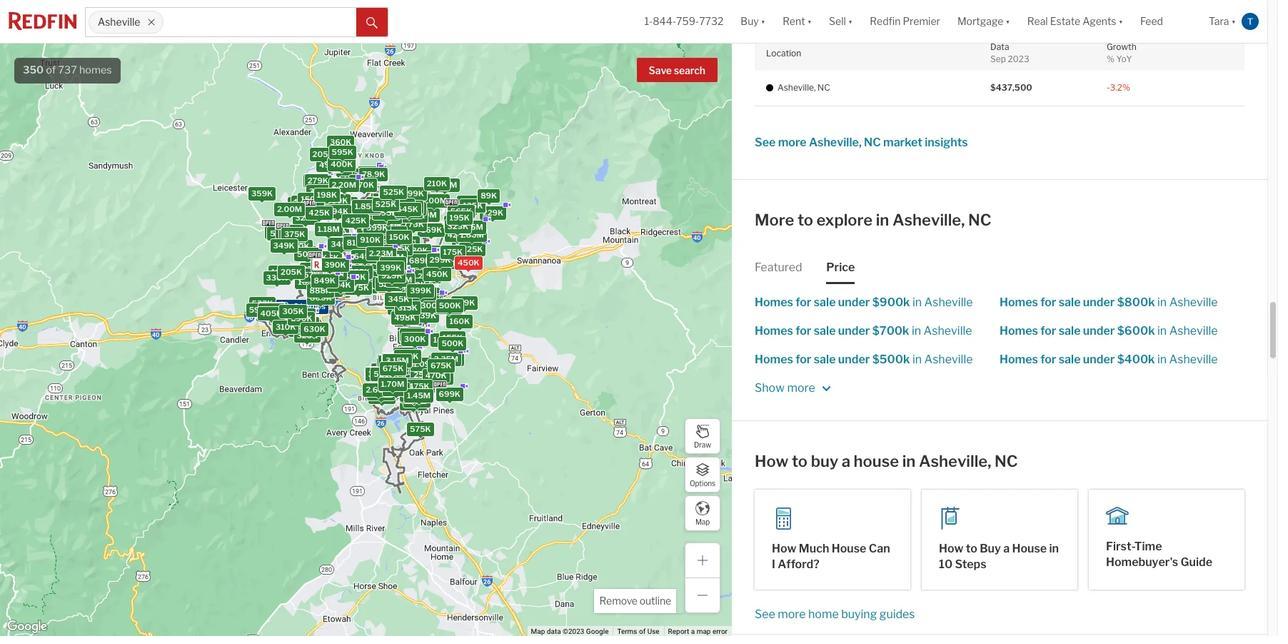 Task type: vqa. For each thing, say whether or not it's contained in the screenshot.
m
yes



Task type: locate. For each thing, give the bounding box(es) containing it.
1 horizontal spatial of
[[639, 628, 646, 636]]

1.45m down 1.85m
[[360, 212, 384, 222]]

for for homes for sale under $600k in asheville
[[1041, 324, 1057, 338]]

0 vertical spatial 435k
[[347, 237, 368, 247]]

report
[[668, 628, 690, 636]]

435k
[[347, 237, 368, 247], [395, 369, 417, 379]]

buying
[[842, 608, 878, 622]]

how inside how much house can i afford?
[[772, 543, 797, 556]]

1.85m
[[355, 201, 378, 211]]

1 vertical spatial 150k
[[389, 232, 409, 242]]

premier
[[903, 15, 941, 27]]

▾ for rent ▾
[[808, 15, 812, 27]]

2 more from the top
[[778, 608, 806, 622]]

610k
[[419, 296, 440, 306], [291, 325, 311, 335]]

519k down 440k
[[455, 240, 475, 250]]

under for $700k
[[839, 324, 870, 338]]

in inside how to buy a house in 10 steps
[[1050, 543, 1060, 556]]

ore
[[798, 381, 816, 395]]

asheville for homes for sale under $800k in asheville
[[1170, 296, 1219, 309]]

for for homes for sale under $800k in asheville
[[1041, 296, 1057, 309]]

guide
[[1181, 556, 1213, 569]]

2 horizontal spatial a
[[1004, 543, 1010, 556]]

▾ for tara ▾
[[1232, 15, 1237, 27]]

under down homes for sale under $600k in asheville
[[1084, 353, 1116, 366]]

a for house
[[842, 452, 851, 471]]

959k
[[380, 281, 402, 291]]

3.85m
[[385, 355, 410, 365]]

1 vertical spatial 348k
[[322, 269, 344, 279]]

2.00m down 210k
[[422, 196, 447, 206]]

buy ▾ button
[[741, 0, 766, 43]]

2 vertical spatial 470k
[[425, 371, 447, 381]]

homes for homes for sale under $500k
[[755, 353, 794, 366]]

0 horizontal spatial 310k
[[275, 322, 296, 332]]

1 house from the left
[[832, 543, 867, 556]]

770k
[[431, 357, 452, 367]]

1 vertical spatial 439k
[[415, 311, 436, 321]]

terms of use
[[618, 628, 660, 636]]

6 ▾ from the left
[[1232, 15, 1237, 27]]

None search field
[[164, 8, 357, 36]]

1 horizontal spatial 2.00m
[[422, 196, 447, 206]]

400k down 422k
[[343, 174, 365, 184]]

▾ right rent
[[808, 15, 812, 27]]

real estate agents ▾ link
[[1028, 0, 1124, 43]]

in right the $400k
[[1158, 353, 1168, 366]]

rent ▾ button
[[775, 0, 821, 43]]

330k right 495k
[[402, 203, 423, 213]]

0 vertical spatial 348k
[[410, 253, 432, 263]]

1 horizontal spatial 150k
[[389, 232, 409, 242]]

599k up 2.23m
[[372, 237, 393, 248]]

315k up 585k
[[310, 185, 330, 195]]

995k
[[322, 269, 344, 279]]

875k
[[420, 247, 441, 257], [309, 287, 330, 297]]

519k up 225k
[[320, 161, 340, 171]]

0 vertical spatial 1.75m
[[374, 192, 397, 202]]

$500k
[[873, 353, 911, 366]]

275k
[[302, 264, 323, 274]]

insights
[[925, 136, 969, 149]]

3.15m
[[385, 356, 409, 366]]

485k
[[333, 205, 355, 215]]

map inside map button
[[696, 518, 710, 526]]

1 vertical spatial 350k
[[358, 257, 380, 267]]

in for homes for sale under $900k in asheville
[[913, 296, 923, 309]]

buy up steps
[[980, 543, 1002, 556]]

1 vertical spatial of
[[639, 628, 646, 636]]

2 409k from the left
[[331, 239, 353, 249]]

330k down 1.03m at left
[[398, 258, 420, 268]]

2.60m
[[366, 385, 391, 395]]

1 horizontal spatial 3
[[364, 242, 369, 252]]

1 vertical spatial 865k
[[371, 392, 393, 402]]

0 horizontal spatial 470k
[[331, 159, 353, 169]]

800k down 815k on the top left of the page
[[353, 248, 375, 258]]

645k down 927k
[[397, 205, 418, 215]]

1 vertical spatial buy
[[980, 543, 1002, 556]]

to for buy
[[792, 452, 808, 471]]

2 house from the left
[[1013, 543, 1048, 556]]

homes for homes for sale under $800k
[[1000, 296, 1039, 309]]

795k up 1.28m
[[378, 242, 399, 252]]

how
[[755, 452, 789, 471], [772, 543, 797, 556], [940, 543, 964, 556]]

0 horizontal spatial 85k
[[323, 253, 339, 263]]

sell
[[830, 15, 847, 27]]

610k down "290k"
[[291, 325, 311, 335]]

to up steps
[[967, 543, 978, 556]]

time
[[1135, 540, 1163, 554]]

0 vertical spatial 650k
[[395, 238, 417, 248]]

685k down 910k on the top of the page
[[355, 248, 376, 258]]

0 horizontal spatial 348k
[[322, 269, 344, 279]]

1 vertical spatial 533k
[[251, 298, 273, 308]]

1 vertical spatial to
[[792, 452, 808, 471]]

homes for sale under $800k in asheville
[[1000, 296, 1219, 309]]

2 horizontal spatial 270k
[[454, 299, 475, 309]]

1.60m
[[413, 210, 437, 220], [460, 230, 484, 240]]

1 horizontal spatial 519k
[[455, 240, 475, 250]]

1 vertical spatial homes
[[300, 302, 325, 312]]

how inside how to buy a house in 10 steps
[[940, 543, 964, 556]]

470k
[[331, 159, 353, 169], [382, 194, 404, 204], [425, 371, 447, 381]]

600k up 380k
[[268, 227, 290, 237]]

0 horizontal spatial 3
[[293, 302, 299, 312]]

929k
[[381, 271, 402, 281]]

439k
[[328, 271, 350, 281], [415, 311, 436, 321]]

1.45m down the 332k
[[407, 391, 431, 401]]

buy inside how to buy a house in 10 steps
[[980, 543, 1002, 556]]

175k down 225k
[[310, 186, 330, 196]]

205k
[[312, 149, 334, 159], [308, 175, 329, 185], [280, 267, 302, 277]]

more for asheville,
[[779, 136, 807, 149]]

how up 10
[[940, 543, 964, 556]]

1 horizontal spatial 348k
[[410, 253, 432, 263]]

sale up homes for sale under $500k in asheville
[[814, 324, 836, 338]]

0 vertical spatial 420k
[[290, 199, 312, 209]]

2
[[364, 250, 369, 260], [320, 267, 325, 277], [340, 270, 345, 280]]

1 vertical spatial 600k
[[310, 293, 332, 303]]

625k down 1.85m
[[350, 216, 371, 226]]

625k down 3 units
[[372, 253, 393, 263]]

0 vertical spatial buy
[[741, 15, 759, 27]]

330k up "294k"
[[326, 196, 348, 206]]

4 ▾ from the left
[[1006, 15, 1011, 27]]

420k down 455k
[[304, 264, 325, 274]]

370k
[[378, 279, 399, 289]]

0 horizontal spatial 1.75m
[[374, 192, 397, 202]]

205k up 225k
[[312, 149, 334, 159]]

homes for sale under $900k in asheville
[[755, 296, 974, 309]]

355k up 449k
[[337, 263, 359, 273]]

to left 'buy'
[[792, 452, 808, 471]]

sale up homes for sale under $400k in asheville
[[1059, 324, 1081, 338]]

▾ right the agents
[[1119, 15, 1124, 27]]

sale for $600k
[[1059, 324, 1081, 338]]

in right 'house'
[[903, 452, 916, 471]]

use
[[648, 628, 660, 636]]

1 horizontal spatial 865k
[[371, 392, 393, 402]]

3 for 3 homes
[[293, 302, 299, 312]]

399k up 3 units
[[364, 232, 385, 242]]

365k down 297k in the left of the page
[[415, 290, 437, 300]]

under up homes for sale under $700k in asheville
[[839, 296, 870, 309]]

383k
[[361, 234, 383, 244]]

see more asheville, nc market insights
[[755, 136, 969, 149]]

0 vertical spatial 875k
[[420, 247, 441, 257]]

775k
[[403, 219, 424, 229], [326, 225, 346, 235]]

149k
[[433, 335, 453, 345]]

195k
[[449, 213, 470, 223]]

asheville right $900k
[[925, 296, 974, 309]]

107k
[[271, 267, 291, 277]]

365k down 959k
[[387, 297, 408, 307]]

2 horizontal spatial 470k
[[425, 371, 447, 381]]

a inside how to buy a house in 10 steps
[[1004, 543, 1010, 556]]

0 vertical spatial 895k
[[392, 201, 414, 211]]

in
[[876, 211, 890, 229], [913, 296, 923, 309], [1158, 296, 1168, 309], [912, 324, 922, 338], [1158, 324, 1168, 338], [913, 353, 922, 366], [1158, 353, 1168, 366], [903, 452, 916, 471], [1050, 543, 1060, 556]]

695k down 433k
[[334, 181, 356, 191]]

homes for homes for sale under $900k
[[755, 296, 794, 309]]

asheville right $600k at the bottom of page
[[1170, 324, 1219, 338]]

0 horizontal spatial 865k
[[327, 164, 349, 174]]

map for map
[[696, 518, 710, 526]]

sale for $500k
[[814, 353, 836, 366]]

780k
[[360, 243, 381, 253]]

1 vertical spatial 610k
[[291, 325, 311, 335]]

565k up "3 homes"
[[309, 292, 331, 302]]

▾ for sell ▾
[[849, 15, 853, 27]]

terms of use link
[[618, 628, 660, 636]]

how left 'buy'
[[755, 452, 789, 471]]

175k
[[310, 186, 330, 196], [443, 247, 463, 257]]

250k
[[399, 202, 420, 212], [399, 207, 420, 217], [322, 268, 343, 278], [414, 370, 435, 380]]

for for homes for sale under $900k in asheville
[[796, 296, 812, 309]]

real
[[1028, 15, 1049, 27]]

10
[[940, 558, 953, 572]]

1 vertical spatial 435k
[[395, 369, 417, 379]]

1 horizontal spatial 799k
[[327, 264, 348, 274]]

2.00m up 899k at the top
[[277, 204, 302, 214]]

1.75m down 135k
[[460, 223, 483, 233]]

0 vertical spatial 150k
[[301, 194, 321, 204]]

1-844-759-7732
[[645, 15, 724, 27]]

270k left 353k
[[264, 305, 285, 315]]

save search
[[649, 64, 706, 76]]

asheville right $700k
[[924, 324, 973, 338]]

0 vertical spatial 533k
[[310, 260, 331, 270]]

1 more from the top
[[779, 136, 807, 149]]

1 vertical spatial 470k
[[382, 194, 404, 204]]

399k up 649k
[[410, 286, 431, 296]]

2 ▾ from the left
[[808, 15, 812, 27]]

remove outline button
[[595, 589, 677, 614]]

0 horizontal spatial homes
[[79, 64, 112, 76]]

1 vertical spatial 519k
[[455, 240, 475, 250]]

3 ▾ from the left
[[849, 15, 853, 27]]

1 vertical spatial 1.60m
[[460, 230, 484, 240]]

to inside how to buy a house in 10 steps
[[967, 543, 978, 556]]

310k down 305k
[[275, 322, 296, 332]]

asheville, nc
[[778, 82, 831, 93]]

in right $600k at the bottom of page
[[1158, 324, 1168, 338]]

in right $900k
[[913, 296, 923, 309]]

910k
[[360, 235, 380, 245]]

of left use at the right
[[639, 628, 646, 636]]

0 horizontal spatial 175k
[[310, 186, 330, 196]]

1 ▾ from the left
[[761, 15, 766, 27]]

205k up 165k
[[280, 267, 302, 277]]

buy
[[811, 452, 839, 471]]

455k
[[305, 253, 327, 263]]

map region
[[0, 0, 861, 637]]

1 horizontal spatial 435k
[[395, 369, 417, 379]]

▾ left rent
[[761, 15, 766, 27]]

175k down 440k
[[443, 247, 463, 257]]

323k
[[295, 213, 316, 223], [447, 222, 468, 232], [299, 271, 320, 281], [261, 304, 282, 314]]

150k down 225k
[[301, 194, 321, 204]]

549k up 105k
[[364, 267, 386, 277]]

0 vertical spatial 175k
[[310, 186, 330, 196]]

0 horizontal spatial buy
[[741, 15, 759, 27]]

see for see more asheville, nc market insights
[[755, 136, 776, 149]]

0 vertical spatial 625k
[[350, 216, 371, 226]]

homes up "290k"
[[300, 302, 325, 312]]

480k
[[320, 206, 342, 216], [391, 303, 412, 313]]

user photo image
[[1242, 13, 1260, 30]]

1 horizontal spatial 600k
[[310, 293, 332, 303]]

how for how much house can i afford?
[[772, 543, 797, 556]]

mortgage
[[958, 15, 1004, 27]]

0 horizontal spatial 775k
[[326, 225, 346, 235]]

asheville for homes for sale under $600k in asheville
[[1170, 324, 1219, 338]]

tara ▾
[[1210, 15, 1237, 27]]

buy inside dropdown button
[[741, 15, 759, 27]]

270k up 190k
[[396, 303, 417, 313]]

rent ▾
[[783, 15, 812, 27]]

735k
[[396, 349, 417, 359]]

0 horizontal spatial 650k
[[321, 284, 343, 294]]

409k
[[331, 239, 353, 249], [331, 239, 353, 249]]

725k
[[345, 235, 366, 245], [462, 244, 483, 254], [330, 283, 350, 293]]

sale up homes for sale under $600k in asheville
[[1059, 296, 1081, 309]]

685k up 105k
[[369, 264, 390, 274]]

show m ore
[[755, 381, 818, 395]]

625k
[[350, 216, 371, 226], [372, 253, 393, 263]]

645k
[[397, 205, 418, 215], [354, 251, 375, 261]]

1.75m up 495k
[[374, 192, 397, 202]]

575k
[[349, 267, 370, 277], [303, 270, 324, 280], [348, 283, 369, 293], [412, 291, 433, 301], [410, 425, 431, 435]]

show
[[755, 381, 785, 395]]

360k
[[330, 137, 351, 147], [381, 358, 403, 368]]

500k
[[410, 263, 432, 273], [439, 301, 461, 311], [442, 339, 464, 349]]

search
[[674, 64, 706, 76]]

asheville for homes for sale under $500k in asheville
[[925, 353, 973, 366]]

600k down 165k
[[310, 293, 332, 303]]

355k up 649k
[[408, 284, 430, 294]]

under up homes for sale under $600k in asheville
[[1084, 296, 1116, 309]]

▾ right sell
[[849, 15, 853, 27]]

599k up 383k
[[366, 223, 388, 233]]

map left data
[[531, 628, 545, 636]]

875k down 869k
[[420, 247, 441, 257]]

see for see more home buying guides
[[755, 608, 776, 622]]

1 see from the top
[[755, 136, 776, 149]]

500k up the 160k
[[439, 301, 461, 311]]

315k down 780k
[[358, 258, 378, 268]]

775k down "294k"
[[326, 225, 346, 235]]

to for buy
[[967, 543, 978, 556]]

0 horizontal spatial 690k
[[361, 244, 383, 254]]

0 horizontal spatial of
[[46, 64, 56, 76]]

1 vertical spatial 75k
[[327, 207, 343, 217]]

1 409k from the left
[[331, 239, 353, 249]]

565k up 440k
[[450, 207, 472, 217]]

698k
[[403, 330, 424, 340]]

595k
[[332, 147, 353, 157], [410, 256, 431, 266], [329, 284, 351, 294], [249, 305, 270, 315]]

asheville right the $400k
[[1170, 353, 1219, 366]]

under for $600k
[[1084, 324, 1116, 338]]

420k down 393k
[[290, 199, 312, 209]]

0 vertical spatial 865k
[[327, 164, 349, 174]]

390k
[[324, 260, 346, 270]]

in for homes for sale under $500k in asheville
[[913, 353, 922, 366]]

0 vertical spatial map
[[696, 518, 710, 526]]

more left home
[[778, 608, 806, 622]]

2 see from the top
[[755, 608, 776, 622]]

homes right 737
[[79, 64, 112, 76]]

350k down 927k
[[399, 209, 420, 219]]

410k
[[282, 231, 302, 241]]

data
[[547, 628, 561, 636]]

331k
[[261, 304, 281, 314], [261, 304, 281, 314]]

1.60m down 440k
[[460, 230, 484, 240]]

350 of 737 homes
[[23, 64, 112, 76]]

error
[[713, 628, 728, 636]]

500k down 1.07m
[[410, 263, 432, 273]]

1 horizontal spatial 470k
[[382, 194, 404, 204]]

in right explore
[[876, 211, 890, 229]]

in for how to buy a house in asheville, nc
[[903, 452, 916, 471]]

1 vertical spatial 645k
[[354, 251, 375, 261]]

to right more
[[798, 211, 814, 229]]

how for how to buy a house in asheville, nc
[[755, 452, 789, 471]]

949k
[[325, 264, 347, 274]]

2 units
[[364, 250, 390, 260], [320, 267, 346, 277], [340, 270, 366, 280]]

610k down 80k
[[419, 296, 440, 306]]

1 vertical spatial 360k
[[381, 358, 403, 368]]

270k up the 160k
[[454, 299, 475, 309]]

1 vertical spatial 1.45m
[[407, 391, 431, 401]]

0 horizontal spatial 895k
[[349, 237, 371, 247]]

of left 737
[[46, 64, 56, 76]]

1 horizontal spatial buy
[[980, 543, 1002, 556]]

899k
[[279, 227, 300, 237]]

location
[[767, 48, 802, 58]]

0 vertical spatial 1.60m
[[413, 210, 437, 220]]

0 vertical spatial 599k
[[366, 223, 388, 233]]

1 vertical spatial 690k
[[400, 380, 422, 390]]

865k up 2.20m
[[327, 164, 349, 174]]

565k
[[450, 207, 472, 217], [349, 216, 371, 226], [309, 292, 331, 302]]

under for $800k
[[1084, 296, 1116, 309]]

0 vertical spatial 498k
[[332, 275, 354, 285]]

under up homes for sale under $500k in asheville
[[839, 324, 870, 338]]

1 vertical spatial 3
[[293, 302, 299, 312]]

795k up 383k
[[360, 223, 381, 233]]

365k up the 280k
[[306, 258, 327, 268]]

1 vertical spatial 420k
[[304, 264, 325, 274]]



Task type: describe. For each thing, give the bounding box(es) containing it.
353k
[[289, 313, 310, 323]]

homes for homes for sale under $700k
[[755, 324, 794, 338]]

redfin premier
[[870, 15, 941, 27]]

-
[[1107, 82, 1111, 93]]

0 vertical spatial 430k
[[331, 159, 353, 169]]

323k down 135k
[[447, 222, 468, 232]]

5 ▾ from the left
[[1119, 15, 1124, 27]]

695k up 105k
[[361, 264, 383, 274]]

0 horizontal spatial 533k
[[251, 298, 273, 308]]

289k
[[345, 236, 367, 246]]

house inside how to buy a house in 10 steps
[[1013, 543, 1048, 556]]

homes for homes for sale under $400k
[[1000, 353, 1039, 366]]

387k
[[403, 331, 424, 341]]

1 vertical spatial 85k
[[323, 253, 339, 263]]

0 vertical spatial 795k
[[360, 223, 381, 233]]

1.70m
[[381, 379, 404, 389]]

how for how to buy a house in 10 steps
[[940, 543, 964, 556]]

2.20m
[[332, 180, 356, 190]]

3 homes
[[293, 302, 325, 312]]

530k
[[372, 367, 394, 377]]

1-
[[645, 15, 653, 27]]

2.75m
[[382, 255, 406, 265]]

sale for $900k
[[814, 296, 836, 309]]

0 vertical spatial 685k
[[355, 248, 376, 258]]

0 vertical spatial 799k
[[327, 264, 348, 274]]

89k
[[481, 191, 497, 201]]

0 horizontal spatial 435k
[[347, 237, 368, 247]]

▾ for mortgage ▾
[[1006, 15, 1011, 27]]

1 horizontal spatial 85k
[[361, 168, 377, 178]]

1.07m
[[420, 250, 443, 260]]

0 vertical spatial 295k
[[396, 203, 418, 213]]

asheville left remove asheville image
[[98, 16, 140, 28]]

map
[[697, 628, 711, 636]]

0 horizontal spatial 2
[[320, 267, 325, 277]]

market
[[884, 136, 923, 149]]

for for homes for sale under $700k in asheville
[[796, 324, 812, 338]]

first-time homebuyer's guide link
[[1090, 490, 1245, 590]]

520k
[[374, 369, 395, 379]]

294k
[[327, 206, 348, 216]]

1 vertical spatial 599k
[[372, 237, 393, 248]]

sell ▾ button
[[830, 0, 853, 43]]

1 vertical spatial 310k
[[275, 322, 296, 332]]

844-
[[653, 15, 677, 27]]

235k
[[406, 396, 427, 406]]

1 horizontal spatial 460k
[[383, 361, 405, 371]]

in for homes for sale under $700k in asheville
[[912, 324, 922, 338]]

rent
[[783, 15, 806, 27]]

1 horizontal spatial 690k
[[400, 380, 422, 390]]

0 vertical spatial 310k
[[410, 291, 431, 301]]

sale for $800k
[[1059, 296, 1081, 309]]

0 vertical spatial 350k
[[399, 209, 420, 219]]

1-844-759-7732 link
[[645, 15, 724, 27]]

0 horizontal spatial 460k
[[347, 261, 369, 271]]

329k
[[454, 298, 475, 308]]

1.09m
[[413, 359, 437, 369]]

how much house can i afford? link
[[755, 490, 911, 590]]

featured element
[[755, 249, 803, 284]]

0 vertical spatial 75k
[[363, 170, 379, 180]]

0 horizontal spatial 270k
[[264, 305, 285, 315]]

1 horizontal spatial 895k
[[392, 201, 414, 211]]

0 horizontal spatial 439k
[[328, 271, 350, 281]]

2 vertical spatial 525k
[[270, 228, 291, 238]]

0 vertical spatial 600k
[[268, 227, 290, 237]]

0 vertical spatial 690k
[[361, 244, 383, 254]]

0 horizontal spatial 800k
[[353, 248, 375, 258]]

rent ▾ button
[[783, 0, 812, 43]]

0 horizontal spatial 625k
[[350, 216, 371, 226]]

homes for sale under $700k in asheville
[[755, 324, 973, 338]]

0 vertical spatial 500k
[[410, 263, 432, 273]]

1 horizontal spatial 1.45m
[[407, 391, 431, 401]]

much
[[799, 543, 830, 556]]

0 horizontal spatial 75k
[[327, 207, 343, 217]]

0 horizontal spatial a
[[691, 628, 695, 636]]

▾ for buy ▾
[[761, 15, 766, 27]]

0 horizontal spatial 2.00m
[[277, 204, 302, 214]]

house inside how much house can i afford?
[[832, 543, 867, 556]]

under for $400k
[[1084, 353, 1116, 366]]

280k
[[297, 273, 319, 283]]

440k
[[447, 217, 469, 227]]

of for 350
[[46, 64, 56, 76]]

map data ©2023 google
[[531, 628, 609, 636]]

200k
[[320, 262, 342, 272]]

0 horizontal spatial 875k
[[309, 287, 330, 297]]

0 vertical spatial 645k
[[397, 205, 418, 215]]

0 vertical spatial 205k
[[312, 149, 334, 159]]

549k up 929k
[[376, 257, 398, 267]]

1 vertical spatial 1.75m
[[460, 223, 483, 233]]

330k up the 340k
[[406, 246, 428, 256]]

options button
[[685, 457, 721, 493]]

more for home
[[778, 608, 806, 622]]

495k
[[376, 208, 397, 218]]

400k up the 160k
[[438, 302, 460, 312]]

839k
[[344, 260, 366, 270]]

1 vertical spatial 500k
[[439, 301, 461, 311]]

submit search image
[[367, 17, 378, 28]]

1.18m
[[317, 224, 340, 234]]

1 vertical spatial 525k
[[375, 199, 396, 209]]

695k up 1.85m
[[352, 177, 374, 187]]

sell ▾
[[830, 15, 853, 27]]

323k left 305k
[[261, 304, 282, 314]]

2.48m
[[432, 180, 457, 190]]

map button
[[685, 496, 721, 532]]

asheville for homes for sale under $700k in asheville
[[924, 324, 973, 338]]

1 horizontal spatial 775k
[[403, 219, 424, 229]]

1 horizontal spatial 1.60m
[[460, 230, 484, 240]]

1 horizontal spatial 849k
[[314, 276, 335, 286]]

2 vertical spatial 849k
[[291, 310, 313, 320]]

315k up "2.75m"
[[390, 244, 410, 254]]

agents
[[1083, 15, 1117, 27]]

1 horizontal spatial 270k
[[396, 303, 417, 313]]

0 horizontal spatial 150k
[[301, 194, 321, 204]]

redfin premier button
[[862, 0, 949, 43]]

449k
[[335, 275, 357, 285]]

0 vertical spatial 399k
[[364, 232, 385, 242]]

under for $900k
[[839, 296, 870, 309]]

remove asheville image
[[147, 18, 156, 26]]

mortgage ▾ button
[[958, 0, 1011, 43]]

4.00m
[[380, 359, 406, 369]]

1 vertical spatial 799k
[[289, 311, 311, 321]]

0 vertical spatial 700k
[[363, 257, 384, 267]]

feed button
[[1132, 0, 1201, 43]]

data
[[991, 42, 1010, 52]]

0 horizontal spatial 498k
[[332, 275, 354, 285]]

400k up 433k
[[331, 159, 353, 169]]

homes for sale under $600k in asheville
[[1000, 324, 1219, 338]]

297k
[[418, 271, 438, 281]]

in for how to buy a house in 10 steps
[[1050, 543, 1060, 556]]

a for house
[[1004, 543, 1010, 556]]

2 vertical spatial 700k
[[416, 381, 437, 391]]

0 horizontal spatial 519k
[[320, 161, 340, 171]]

0 horizontal spatial 1.60m
[[413, 210, 437, 220]]

365k down 449k
[[326, 286, 348, 296]]

house
[[854, 452, 900, 471]]

to for explore
[[798, 211, 814, 229]]

3 units
[[364, 242, 390, 252]]

©2023
[[563, 628, 585, 636]]

433k
[[348, 170, 369, 180]]

323k up 888k
[[299, 271, 320, 281]]

0 vertical spatial 355k
[[337, 263, 359, 273]]

229k
[[482, 208, 503, 218]]

report a map error link
[[668, 628, 728, 636]]

1 horizontal spatial 2
[[340, 270, 345, 280]]

0 horizontal spatial 349k
[[273, 241, 294, 251]]

239k
[[417, 298, 438, 308]]

1 vertical spatial 800k
[[438, 390, 460, 400]]

how to buy a house in asheville, nc
[[755, 452, 1018, 471]]

homes inside "map" region
[[300, 302, 325, 312]]

220k
[[406, 210, 427, 220]]

for for homes for sale under $400k in asheville
[[1041, 353, 1057, 366]]

how much house can i afford?
[[772, 543, 891, 572]]

%
[[1107, 53, 1115, 64]]

2 vertical spatial 205k
[[280, 267, 302, 277]]

737
[[58, 64, 77, 76]]

400k down 190k
[[401, 329, 423, 339]]

asheville for homes for sale under $400k in asheville
[[1170, 353, 1219, 366]]

real estate agents ▾ button
[[1019, 0, 1132, 43]]

1 horizontal spatial 480k
[[391, 303, 412, 313]]

of for terms
[[639, 628, 646, 636]]

330k left the 280k
[[266, 273, 287, 283]]

0 horizontal spatial 645k
[[354, 251, 375, 261]]

689k
[[409, 255, 431, 265]]

yoy
[[1117, 53, 1133, 64]]

i
[[772, 558, 776, 572]]

$437,500
[[991, 82, 1033, 93]]

1 horizontal spatial 355k
[[408, 284, 430, 294]]

1 vertical spatial 700k
[[376, 370, 397, 380]]

save search button
[[637, 58, 718, 82]]

2 vertical spatial 500k
[[442, 339, 464, 349]]

100k
[[331, 278, 352, 288]]

1 horizontal spatial 650k
[[395, 238, 417, 248]]

under for $500k
[[839, 353, 870, 366]]

asheville for homes for sale under $900k in asheville
[[925, 296, 974, 309]]

0 vertical spatial 360k
[[330, 137, 351, 147]]

map for map data ©2023 google
[[531, 628, 545, 636]]

in for homes for sale under $400k in asheville
[[1158, 353, 1168, 366]]

315k up 190k
[[397, 303, 417, 313]]

380k
[[288, 242, 309, 252]]

0 horizontal spatial 610k
[[291, 325, 311, 335]]

3.95m
[[368, 369, 392, 379]]

330k up 80k
[[407, 268, 429, 278]]

365k up the 735k
[[401, 333, 422, 343]]

price element
[[827, 249, 856, 284]]

1 vertical spatial 685k
[[369, 264, 390, 274]]

1 vertical spatial 399k
[[380, 263, 401, 273]]

0 horizontal spatial 350k
[[358, 257, 380, 267]]

555k
[[323, 206, 344, 216]]

0 vertical spatial 470k
[[331, 159, 353, 169]]

1 vertical spatial 295k
[[386, 384, 407, 394]]

3 for 3 units
[[364, 242, 369, 252]]

2 vertical spatial 399k
[[410, 286, 431, 296]]

google image
[[4, 618, 51, 637]]

for for homes for sale under $500k in asheville
[[796, 353, 812, 366]]

405k
[[260, 309, 282, 319]]

422k
[[331, 158, 352, 168]]

323k down 585k
[[295, 213, 316, 223]]

growth
[[1107, 42, 1137, 52]]

0 horizontal spatial 480k
[[320, 206, 342, 216]]

529k
[[378, 279, 399, 289]]

report a map error
[[668, 628, 728, 636]]

1 vertical spatial 430k
[[333, 282, 355, 292]]

1 horizontal spatial 625k
[[372, 253, 393, 263]]

$900k
[[873, 296, 911, 309]]

homes for homes for sale under $600k
[[1000, 324, 1039, 338]]

guides
[[880, 608, 916, 622]]

homebuyer's
[[1107, 556, 1179, 569]]

2 horizontal spatial 849k
[[356, 203, 377, 213]]

price
[[827, 261, 856, 274]]

1 vertical spatial 895k
[[349, 237, 371, 247]]

more
[[755, 211, 795, 229]]

feed
[[1141, 15, 1164, 27]]

1 horizontal spatial 498k
[[394, 313, 416, 323]]

sale for $700k
[[814, 324, 836, 338]]

2 horizontal spatial 2
[[364, 250, 369, 260]]

1 horizontal spatial 439k
[[415, 311, 436, 321]]

can
[[869, 543, 891, 556]]

1 vertical spatial 205k
[[308, 175, 329, 185]]

sale for $400k
[[1059, 353, 1081, 366]]

in for homes for sale under $600k in asheville
[[1158, 324, 1168, 338]]

steps
[[956, 558, 987, 572]]

1 horizontal spatial 175k
[[443, 247, 463, 257]]

0 horizontal spatial 1.45m
[[360, 212, 384, 222]]

794k
[[330, 280, 351, 290]]

1 horizontal spatial 565k
[[349, 216, 371, 226]]

$600k
[[1118, 324, 1156, 338]]

in for homes for sale under $800k in asheville
[[1158, 296, 1168, 309]]

0 vertical spatial 610k
[[419, 296, 440, 306]]



